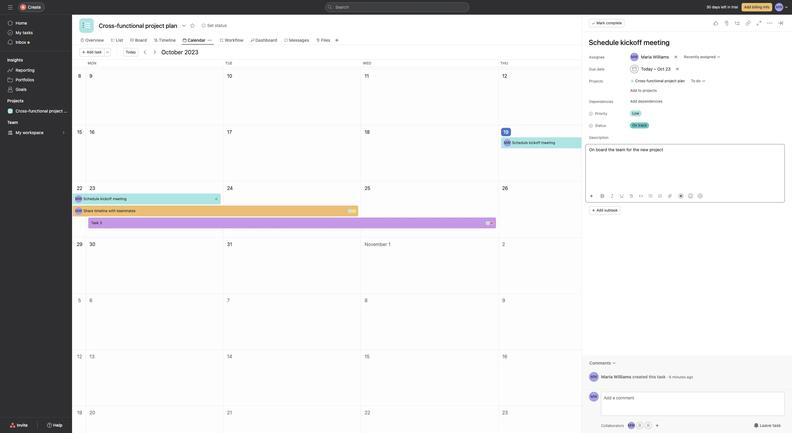 Task type: describe. For each thing, give the bounding box(es) containing it.
portfolios link
[[4, 75, 69, 85]]

task 3
[[91, 221, 102, 225]]

workflow
[[225, 38, 244, 43]]

created
[[633, 375, 648, 380]]

hide sidebar image
[[8, 5, 13, 10]]

days
[[713, 5, 721, 9]]

list
[[116, 38, 123, 43]]

1 the from the left
[[609, 147, 615, 152]]

global element
[[0, 15, 72, 51]]

overview link
[[81, 37, 104, 44]]

attachments: add a file to this task, schedule kickoff meeting image
[[725, 21, 730, 26]]

williams for maria williams
[[654, 54, 670, 60]]

main content containing maria williams
[[582, 32, 793, 390]]

share timeline with teammates for 23
[[84, 209, 136, 213]]

october
[[162, 49, 183, 56]]

timeline link
[[154, 37, 176, 44]]

cross-functional project plan inside projects element
[[16, 108, 72, 114]]

add task button
[[79, 48, 104, 57]]

next month image
[[153, 50, 157, 55]]

remove assignee image
[[675, 55, 678, 59]]

0 horizontal spatial 9
[[90, 73, 93, 79]]

create button
[[18, 2, 45, 12]]

copy task link image
[[747, 21, 751, 26]]

assigned
[[701, 55, 716, 59]]

board
[[596, 147, 608, 152]]

23 inside main content
[[666, 66, 671, 72]]

leave
[[761, 423, 772, 429]]

0 vertical spatial 12
[[503, 73, 508, 79]]

date
[[597, 67, 605, 72]]

add for add billing info
[[745, 5, 752, 9]]

add for add subtask
[[597, 208, 604, 213]]

functional inside projects element
[[29, 108, 48, 114]]

26
[[503, 186, 508, 191]]

wed
[[363, 61, 372, 66]]

1 horizontal spatial schedule kickoff meeting
[[513, 141, 556, 145]]

underline image
[[621, 194, 624, 198]]

my tasks
[[16, 30, 33, 35]]

billing
[[753, 5, 763, 9]]

recently
[[685, 55, 700, 59]]

numbered list image
[[659, 194, 663, 198]]

for
[[627, 147, 632, 152]]

thu
[[501, 61, 509, 66]]

bold image
[[601, 194, 605, 198]]

tab actions image
[[208, 38, 212, 42]]

1 horizontal spatial 9
[[503, 298, 506, 304]]

left
[[722, 5, 727, 9]]

0 vertical spatial 17
[[227, 130, 232, 135]]

due
[[590, 67, 596, 72]]

add to starred image
[[190, 23, 195, 28]]

recently assigned button
[[682, 53, 724, 61]]

invite button
[[6, 420, 32, 431]]

on board the team for the new project
[[590, 147, 664, 152]]

on for on board the team for the new project
[[590, 147, 595, 152]]

assignee
[[590, 55, 605, 60]]

2 vertical spatial mw button
[[628, 423, 636, 430]]

cross- inside main content
[[636, 79, 647, 83]]

low button
[[628, 109, 664, 118]]

timeline
[[159, 38, 176, 43]]

help
[[53, 423, 62, 428]]

0 vertical spatial 19
[[504, 130, 509, 135]]

board
[[135, 38, 147, 43]]

toolbar inside main content
[[588, 189, 786, 203]]

add billing info button
[[742, 3, 773, 11]]

fri
[[639, 61, 644, 66]]

overview
[[85, 38, 104, 43]]

status
[[596, 124, 607, 128]]

trial
[[732, 5, 739, 9]]

teams element
[[0, 117, 72, 139]]

bulleted list image
[[649, 194, 653, 198]]

0 horizontal spatial kickoff
[[100, 197, 112, 201]]

emoji image
[[689, 194, 694, 199]]

maria williams button
[[628, 52, 672, 63]]

0 vertical spatial 18
[[365, 130, 370, 135]]

maria for maria williams created this task · 6 minutes ago
[[602, 375, 613, 380]]

insert an object image
[[590, 194, 594, 198]]

1 horizontal spatial meeting
[[542, 141, 556, 145]]

list link
[[111, 37, 123, 44]]

0 horizontal spatial 23
[[90, 186, 95, 191]]

24
[[227, 186, 233, 191]]

goals link
[[4, 85, 69, 94]]

13
[[90, 354, 95, 360]]

home link
[[4, 18, 69, 28]]

1 vertical spatial mw button
[[590, 393, 599, 402]]

my for my workspace
[[16, 130, 22, 135]]

1 vertical spatial 16
[[503, 354, 508, 360]]

team button
[[0, 120, 18, 126]]

messages
[[289, 38, 309, 43]]

11
[[365, 73, 369, 79]]

cross- inside projects element
[[16, 108, 29, 114]]

create
[[28, 5, 41, 10]]

my workspace link
[[4, 128, 69, 138]]

1 horizontal spatial task
[[658, 375, 666, 380]]

2023
[[185, 49, 199, 56]]

–
[[654, 66, 657, 72]]

ago
[[687, 375, 694, 380]]

minutes
[[673, 375, 686, 380]]

in
[[728, 5, 731, 9]]

1 vertical spatial meeting
[[113, 197, 127, 201]]

1 vertical spatial 15
[[365, 354, 370, 360]]

home
[[16, 20, 27, 26]]

my for my tasks
[[16, 30, 22, 35]]

dashboard
[[256, 38, 277, 43]]

priority
[[596, 111, 608, 116]]

today for today
[[126, 50, 136, 54]]

timeline for 20
[[661, 153, 674, 157]]

add for add dependencies
[[631, 99, 638, 104]]

add billing info
[[745, 5, 770, 9]]

calendar
[[188, 38, 206, 43]]

this
[[649, 375, 657, 380]]

code image
[[640, 194, 643, 198]]

0 horizontal spatial 22
[[77, 186, 82, 191]]

my tasks link
[[4, 28, 69, 38]]

0 vertical spatial project
[[665, 79, 677, 83]]

board link
[[130, 37, 147, 44]]

workspace
[[23, 130, 44, 135]]

1 horizontal spatial 8
[[365, 298, 368, 304]]

1 vertical spatial 20
[[90, 411, 95, 416]]

1 horizontal spatial 18
[[779, 354, 784, 360]]

add tab image
[[335, 38, 340, 43]]

add for add task
[[87, 50, 94, 54]]

italics image
[[611, 194, 615, 198]]

0 horizontal spatial 16
[[90, 130, 95, 135]]

add task
[[87, 50, 102, 54]]

31
[[227, 242, 232, 247]]

maria for maria williams
[[642, 54, 652, 60]]

1 vertical spatial 25
[[779, 411, 784, 416]]

clear due date image
[[676, 67, 680, 71]]

1 vertical spatial project
[[49, 108, 63, 114]]

3
[[100, 221, 102, 225]]

inbox link
[[4, 38, 69, 47]]

schedule kickoff meeting dialog
[[582, 15, 793, 434]]

1 horizontal spatial 17
[[640, 354, 645, 360]]

add or remove collaborators image
[[656, 424, 660, 428]]

29
[[77, 242, 83, 247]]

record a video image
[[679, 194, 684, 199]]

with for 20
[[675, 153, 683, 157]]

14
[[227, 354, 232, 360]]

strikethrough image
[[630, 194, 634, 198]]

0 likes. click to like this task image
[[714, 21, 719, 26]]

30 days left in trial
[[707, 5, 739, 9]]

list image
[[83, 22, 90, 29]]

at mention image
[[698, 194, 703, 199]]



Task type: locate. For each thing, give the bounding box(es) containing it.
0 horizontal spatial on
[[590, 147, 595, 152]]

project
[[665, 79, 677, 83], [49, 108, 63, 114], [650, 147, 664, 152]]

1 horizontal spatial 12
[[503, 73, 508, 79]]

maria williams created this task · 6 minutes ago
[[602, 375, 694, 380]]

1 vertical spatial 19
[[77, 411, 82, 416]]

1 vertical spatial kickoff
[[100, 197, 112, 201]]

plan left to
[[678, 79, 685, 83]]

0 vertical spatial 20
[[640, 130, 646, 135]]

1 vertical spatial projects
[[7, 98, 24, 103]]

my inside 'link'
[[16, 30, 22, 35]]

search list box
[[325, 2, 470, 12]]

1 horizontal spatial 22
[[365, 411, 371, 416]]

0 vertical spatial maria
[[642, 54, 652, 60]]

1 vertical spatial maria
[[602, 375, 613, 380]]

task left ·
[[658, 375, 666, 380]]

2 my from the top
[[16, 130, 22, 135]]

0 horizontal spatial the
[[609, 147, 615, 152]]

complete
[[607, 21, 622, 25]]

1 vertical spatial on
[[590, 147, 595, 152]]

add left subtask
[[597, 208, 604, 213]]

0 vertical spatial 30
[[707, 5, 712, 9]]

share for 23
[[84, 209, 93, 213]]

set status button
[[199, 21, 230, 30]]

12 left 13
[[77, 354, 82, 360]]

insights element
[[0, 55, 72, 96]]

share up "task"
[[84, 209, 93, 213]]

1 horizontal spatial the
[[634, 147, 640, 152]]

1 vertical spatial share timeline with teammates
[[84, 209, 136, 213]]

cross-functional project plan down 'oct'
[[636, 79, 685, 83]]

1 horizontal spatial 20
[[640, 130, 646, 135]]

maria inside dropdown button
[[642, 54, 652, 60]]

projects inside main content
[[590, 79, 604, 84]]

on inside popup button
[[633, 123, 638, 128]]

mark
[[597, 21, 606, 25]]

7
[[227, 298, 230, 304]]

main content
[[582, 32, 793, 390]]

0 vertical spatial 23
[[666, 66, 671, 72]]

1 horizontal spatial maria
[[642, 54, 652, 60]]

on
[[633, 123, 638, 128], [590, 147, 595, 152]]

0 vertical spatial functional
[[647, 79, 664, 83]]

project down clear due date image
[[665, 79, 677, 83]]

maria down comments dropdown button at the right
[[602, 375, 613, 380]]

due date
[[590, 67, 605, 72]]

1 vertical spatial williams
[[614, 375, 632, 380]]

dependencies
[[590, 99, 614, 104]]

1 my from the top
[[16, 30, 22, 35]]

1 horizontal spatial 16
[[503, 354, 508, 360]]

mark complete
[[597, 21, 622, 25]]

add to projects button
[[628, 87, 660, 95]]

cross-functional project plan link down today – oct 23
[[629, 78, 688, 84]]

1 horizontal spatial schedule
[[513, 141, 528, 145]]

1 horizontal spatial 15
[[365, 354, 370, 360]]

0 vertical spatial 16
[[90, 130, 95, 135]]

1 horizontal spatial 30
[[707, 5, 712, 9]]

0 horizontal spatial cross-functional project plan
[[16, 108, 72, 114]]

9
[[90, 73, 93, 79], [503, 298, 506, 304]]

today inside schedule kickoff meeting "dialog"
[[642, 66, 653, 72]]

dashboard link
[[251, 37, 277, 44]]

1 vertical spatial 6
[[670, 375, 672, 380]]

10
[[227, 73, 232, 79]]

today for today – oct 23
[[642, 66, 653, 72]]

1 horizontal spatial 25
[[779, 411, 784, 416]]

add inside add dependencies button
[[631, 99, 638, 104]]

more actions image
[[106, 50, 109, 54]]

cross-
[[636, 79, 647, 83], [16, 108, 29, 114]]

5
[[78, 298, 81, 304]]

0 vertical spatial schedule
[[513, 141, 528, 145]]

low
[[633, 111, 640, 116]]

1 horizontal spatial cross-functional project plan
[[636, 79, 685, 83]]

reporting link
[[4, 66, 69, 75]]

schedule
[[513, 141, 528, 145], [84, 197, 99, 201]]

add inside add billing info button
[[745, 5, 752, 9]]

1 horizontal spatial 23
[[503, 411, 508, 416]]

2 horizontal spatial 23
[[666, 66, 671, 72]]

plan inside projects element
[[64, 108, 72, 114]]

share timeline with teammates for 20
[[650, 153, 702, 157]]

cross-functional project plan up teams element
[[16, 108, 72, 114]]

timeline for 23
[[94, 209, 108, 213]]

add inside add subtask button
[[597, 208, 604, 213]]

0 vertical spatial williams
[[654, 54, 670, 60]]

today left –
[[642, 66, 653, 72]]

25
[[365, 186, 371, 191], [779, 411, 784, 416]]

0 vertical spatial 25
[[365, 186, 371, 191]]

williams up 'oct'
[[654, 54, 670, 60]]

williams
[[654, 54, 670, 60], [614, 375, 632, 380]]

task
[[95, 50, 102, 54], [658, 375, 666, 380], [773, 423, 782, 429]]

on for on track
[[633, 123, 638, 128]]

maria up fri
[[642, 54, 652, 60]]

cross-functional project plan inside schedule kickoff meeting "dialog"
[[636, 79, 685, 83]]

today
[[126, 50, 136, 54], [642, 66, 653, 72]]

add dependencies
[[631, 99, 663, 104]]

1 horizontal spatial 19
[[504, 130, 509, 135]]

30 left days
[[707, 5, 712, 9]]

task for add task
[[95, 50, 102, 54]]

1 horizontal spatial plan
[[678, 79, 685, 83]]

the right for
[[634, 147, 640, 152]]

2 vertical spatial 23
[[503, 411, 508, 416]]

mw
[[504, 141, 511, 145], [75, 197, 82, 201], [75, 209, 82, 213], [591, 375, 598, 380], [591, 395, 598, 399], [629, 424, 635, 428]]

projects inside dropdown button
[[7, 98, 24, 103]]

1 vertical spatial functional
[[29, 108, 48, 114]]

0 horizontal spatial 6
[[90, 298, 93, 304]]

1
[[389, 242, 391, 247]]

2 the from the left
[[634, 147, 640, 152]]

project up see details, my workspace icon
[[49, 108, 63, 114]]

0 horizontal spatial 19
[[77, 411, 82, 416]]

6 inside maria williams created this task · 6 minutes ago
[[670, 375, 672, 380]]

0 vertical spatial schedule kickoff meeting
[[513, 141, 556, 145]]

0 horizontal spatial schedule
[[84, 197, 99, 201]]

2 vertical spatial project
[[650, 147, 664, 152]]

add up low
[[631, 99, 638, 104]]

0 horizontal spatial 18
[[365, 130, 370, 135]]

0 vertical spatial share timeline with teammates
[[650, 153, 702, 157]]

projects down due date
[[590, 79, 604, 84]]

add
[[745, 5, 752, 9], [87, 50, 94, 54], [631, 88, 638, 93], [631, 99, 638, 104], [597, 208, 604, 213]]

0 horizontal spatial maria
[[602, 375, 613, 380]]

16
[[90, 130, 95, 135], [503, 354, 508, 360]]

0 horizontal spatial timeline
[[94, 209, 108, 213]]

set status
[[207, 23, 227, 28]]

teammates
[[684, 153, 702, 157], [117, 209, 136, 213]]

projects button
[[0, 98, 24, 104]]

today down board link
[[126, 50, 136, 54]]

0 horizontal spatial projects
[[7, 98, 24, 103]]

teammates for 20
[[684, 153, 702, 157]]

projects element
[[0, 96, 72, 117]]

0 vertical spatial 9
[[90, 73, 93, 79]]

1 vertical spatial share
[[84, 209, 93, 213]]

with for 23
[[109, 209, 116, 213]]

add inside add to projects button
[[631, 88, 638, 93]]

1 horizontal spatial project
[[650, 147, 664, 152]]

mark complete button
[[590, 19, 625, 27]]

30 for 30
[[90, 242, 95, 247]]

today – oct 23
[[642, 66, 671, 72]]

leave task button
[[751, 421, 786, 432]]

1 horizontal spatial with
[[675, 153, 683, 157]]

see details, my workspace image
[[62, 131, 66, 135]]

share
[[650, 153, 660, 157], [84, 209, 93, 213]]

0 horizontal spatial 25
[[365, 186, 371, 191]]

0 vertical spatial 22
[[77, 186, 82, 191]]

comments button
[[586, 358, 620, 369]]

1 horizontal spatial 6
[[670, 375, 672, 380]]

tue
[[225, 61, 233, 66]]

0 horizontal spatial 8
[[78, 73, 81, 79]]

0 vertical spatial meeting
[[542, 141, 556, 145]]

projects
[[643, 88, 657, 93]]

plan inside main content
[[678, 79, 685, 83]]

insights button
[[0, 57, 23, 63]]

on left "board"
[[590, 147, 595, 152]]

workflow link
[[220, 37, 244, 44]]

1 vertical spatial my
[[16, 130, 22, 135]]

my left 'tasks'
[[16, 30, 22, 35]]

0 vertical spatial cross-functional project plan
[[636, 79, 685, 83]]

6 right ·
[[670, 375, 672, 380]]

williams inside dropdown button
[[654, 54, 670, 60]]

add inside add task button
[[87, 50, 94, 54]]

0 vertical spatial cross-functional project plan link
[[629, 78, 688, 84]]

0 vertical spatial my
[[16, 30, 22, 35]]

0 horizontal spatial meeting
[[113, 197, 127, 201]]

cross- down the projects dropdown button
[[16, 108, 29, 114]]

projects down the goals
[[7, 98, 24, 103]]

team
[[7, 120, 18, 125]]

today button
[[123, 48, 139, 57]]

1 vertical spatial cross-functional project plan
[[16, 108, 72, 114]]

close details image
[[779, 21, 784, 26]]

share timeline with teammates
[[650, 153, 702, 157], [84, 209, 136, 213]]

0 vertical spatial task
[[95, 50, 102, 54]]

timeline
[[661, 153, 674, 157], [94, 209, 108, 213]]

1 vertical spatial 22
[[365, 411, 371, 416]]

0 horizontal spatial schedule kickoff meeting
[[84, 197, 127, 201]]

6 right 5
[[90, 298, 93, 304]]

0 vertical spatial teammates
[[684, 153, 702, 157]]

november 1
[[365, 242, 391, 247]]

share down 'on board the team for the new project'
[[650, 153, 660, 157]]

to do button
[[689, 77, 709, 85]]

1 vertical spatial timeline
[[94, 209, 108, 213]]

0 vertical spatial share
[[650, 153, 660, 157]]

oct
[[658, 66, 665, 72]]

goals
[[16, 87, 27, 92]]

1 horizontal spatial kickoff
[[529, 141, 541, 145]]

19
[[504, 130, 509, 135], [77, 411, 82, 416]]

the
[[609, 147, 615, 152], [634, 147, 640, 152]]

1 vertical spatial cross-
[[16, 108, 29, 114]]

1 vertical spatial 8
[[365, 298, 368, 304]]

cross-functional project plan link inside projects element
[[4, 106, 72, 116]]

30
[[707, 5, 712, 9], [90, 242, 95, 247]]

None text field
[[97, 20, 179, 31]]

0 horizontal spatial 30
[[90, 242, 95, 247]]

0 horizontal spatial functional
[[29, 108, 48, 114]]

cross-functional project plan link up teams element
[[4, 106, 72, 116]]

0 horizontal spatial 12
[[77, 354, 82, 360]]

schedule kickoff meeting
[[513, 141, 556, 145], [84, 197, 127, 201]]

30 right 29
[[90, 242, 95, 247]]

0 horizontal spatial williams
[[614, 375, 632, 380]]

12 down the thu
[[503, 73, 508, 79]]

add subtask
[[597, 208, 618, 213]]

track
[[639, 123, 647, 128]]

0 horizontal spatial teammates
[[117, 209, 136, 213]]

30 for 30 days left in trial
[[707, 5, 712, 9]]

on left the track
[[633, 123, 638, 128]]

task
[[91, 221, 99, 225]]

add left to
[[631, 88, 638, 93]]

cross- up to
[[636, 79, 647, 83]]

mon
[[88, 61, 96, 66]]

my workspace
[[16, 130, 44, 135]]

add for add to projects
[[631, 88, 638, 93]]

0 vertical spatial 15
[[77, 130, 82, 135]]

0 vertical spatial on
[[633, 123, 638, 128]]

0 vertical spatial timeline
[[661, 153, 674, 157]]

inbox
[[16, 40, 26, 45]]

functional up teams element
[[29, 108, 48, 114]]

the left team
[[609, 147, 615, 152]]

link image
[[669, 194, 672, 198]]

mw button
[[590, 373, 599, 382], [590, 393, 599, 402], [628, 423, 636, 430]]

subtask
[[605, 208, 618, 213]]

files
[[321, 38, 331, 43]]

calendar link
[[183, 37, 206, 44]]

previous month image
[[143, 50, 148, 55]]

task left 'more actions' image
[[95, 50, 102, 54]]

toolbar
[[588, 189, 786, 203]]

my down team
[[16, 130, 22, 135]]

0 horizontal spatial share timeline with teammates
[[84, 209, 136, 213]]

share for 20
[[650, 153, 660, 157]]

0 vertical spatial plan
[[678, 79, 685, 83]]

Task Name text field
[[585, 35, 786, 49]]

project right new
[[650, 147, 664, 152]]

functional up projects
[[647, 79, 664, 83]]

maria williams
[[642, 54, 670, 60]]

task for leave task
[[773, 423, 782, 429]]

1 horizontal spatial timeline
[[661, 153, 674, 157]]

teammates for 23
[[117, 209, 136, 213]]

full screen image
[[757, 21, 762, 26]]

insights
[[7, 57, 23, 63]]

add up mon
[[87, 50, 94, 54]]

0 horizontal spatial 15
[[77, 130, 82, 135]]

on track
[[633, 123, 647, 128]]

status
[[215, 23, 227, 28]]

my inside teams element
[[16, 130, 22, 135]]

add to projects
[[631, 88, 657, 93]]

6
[[90, 298, 93, 304], [670, 375, 672, 380]]

collaborators
[[602, 424, 625, 428]]

dependencies
[[639, 99, 663, 104]]

on track button
[[628, 121, 664, 130]]

mw button inside main content
[[590, 373, 599, 382]]

plan up see details, my workspace icon
[[64, 108, 72, 114]]

0 horizontal spatial cross-
[[16, 108, 29, 114]]

1 vertical spatial 12
[[77, 354, 82, 360]]

williams for maria williams created this task · 6 minutes ago
[[614, 375, 632, 380]]

today inside button
[[126, 50, 136, 54]]

1 horizontal spatial projects
[[590, 79, 604, 84]]

projects
[[590, 79, 604, 84], [7, 98, 24, 103]]

williams left created
[[614, 375, 632, 380]]

task right leave
[[773, 423, 782, 429]]

functional inside main content
[[647, 79, 664, 83]]

1 vertical spatial 17
[[640, 354, 645, 360]]

more actions for this task image
[[768, 21, 773, 26]]

add left billing
[[745, 5, 752, 9]]

show options image
[[182, 23, 187, 28]]

info
[[764, 5, 770, 9]]

add subtask image
[[736, 21, 741, 26]]



Task type: vqa. For each thing, say whether or not it's contained in the screenshot.
22 to the top
yes



